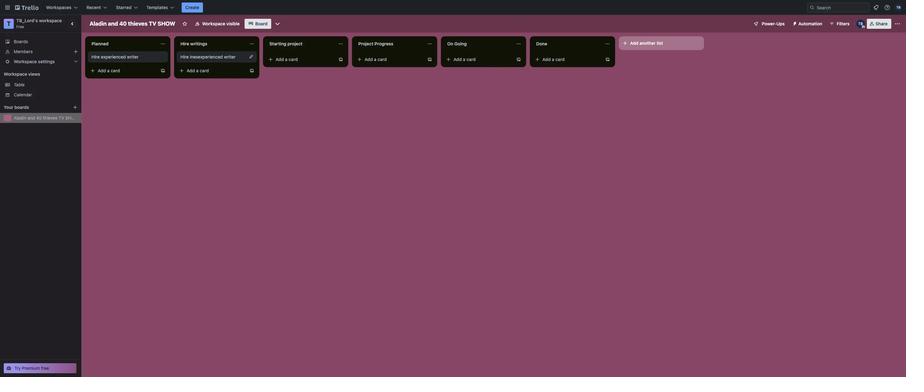 Task type: describe. For each thing, give the bounding box(es) containing it.
a for project
[[285, 57, 288, 62]]

add board image
[[73, 105, 78, 110]]

card for project
[[289, 57, 298, 62]]

writer for hire experienced writer
[[127, 54, 139, 60]]

0 horizontal spatial show
[[65, 115, 79, 121]]

Starting project text field
[[266, 39, 335, 49]]

planned
[[92, 41, 109, 46]]

add a card for project
[[276, 57, 298, 62]]

going
[[455, 41, 467, 46]]

add a card button down 'done' text box
[[533, 55, 603, 65]]

writer for hire inexexperienced writer
[[224, 54, 236, 60]]

hire experienced writer link
[[92, 54, 164, 60]]

starting
[[270, 41, 287, 46]]

show inside board name text box
[[158, 20, 175, 27]]

try premium free button
[[4, 364, 76, 374]]

add for starting project
[[276, 57, 284, 62]]

add inside button
[[631, 40, 639, 46]]

members link
[[0, 47, 81, 57]]

experienced
[[101, 54, 126, 60]]

workspace views
[[4, 71, 40, 77]]

0 horizontal spatial aladin and 40 thieves tv show
[[14, 115, 79, 121]]

share button
[[867, 19, 892, 29]]

card down hire experienced writer
[[111, 68, 120, 73]]

boards link
[[0, 37, 81, 47]]

add down done
[[543, 57, 551, 62]]

a for progress
[[374, 57, 377, 62]]

settings
[[38, 59, 55, 64]]

tb_lord's workspace free
[[16, 18, 62, 29]]

views
[[28, 71, 40, 77]]

add another list button
[[619, 36, 705, 50]]

workspace for workspace settings
[[14, 59, 37, 64]]

recent
[[87, 5, 101, 10]]

your boards
[[4, 105, 29, 110]]

project
[[359, 41, 374, 46]]

on
[[448, 41, 454, 46]]

workspaces button
[[42, 3, 82, 13]]

workspace for workspace views
[[4, 71, 27, 77]]

0 horizontal spatial tv
[[59, 115, 64, 121]]

40 inside board name text box
[[119, 20, 127, 27]]

aladin and 40 thieves tv show link
[[14, 115, 79, 121]]

inexexperienced
[[190, 54, 223, 60]]

add for hire writings
[[187, 68, 195, 73]]

workspace visible
[[202, 21, 240, 26]]

hire for hire experienced writer
[[92, 54, 100, 60]]

card for going
[[467, 57, 476, 62]]

a for going
[[463, 57, 466, 62]]

primary element
[[0, 0, 907, 15]]

hire writings
[[181, 41, 207, 46]]

create button
[[182, 3, 203, 13]]

hire experienced writer
[[92, 54, 139, 60]]

add for on going
[[454, 57, 462, 62]]

tb_lord's
[[16, 18, 38, 23]]

add a card for progress
[[365, 57, 387, 62]]

templates button
[[143, 3, 178, 13]]

members
[[14, 49, 33, 54]]

add another list
[[631, 40, 663, 46]]

workspace for workspace visible
[[202, 21, 225, 26]]

your boards with 1 items element
[[4, 104, 63, 111]]

create from template… image for hire writings
[[249, 68, 255, 73]]

done
[[537, 41, 548, 46]]

this member is an admin of this board. image
[[862, 25, 865, 28]]

workspace
[[39, 18, 62, 23]]

a down 'done' text box
[[552, 57, 555, 62]]

try
[[14, 366, 21, 371]]

add a card button for writings
[[177, 66, 247, 76]]

40 inside aladin and 40 thieves tv show link
[[36, 115, 42, 121]]

list
[[657, 40, 663, 46]]

another
[[640, 40, 656, 46]]

hire for hire inexexperienced writer
[[181, 54, 189, 60]]

automation
[[799, 21, 823, 26]]

a for writings
[[196, 68, 199, 73]]

card down 'done' text box
[[556, 57, 565, 62]]

add a card down done
[[543, 57, 565, 62]]

On Going text field
[[444, 39, 513, 49]]

show menu image
[[895, 21, 901, 27]]

boards
[[14, 39, 28, 44]]

add a card button for going
[[444, 55, 514, 65]]

Hire writings text field
[[177, 39, 246, 49]]

create from template… image for starting project
[[339, 57, 344, 62]]



Task type: vqa. For each thing, say whether or not it's contained in the screenshot.
Create card from template button
no



Task type: locate. For each thing, give the bounding box(es) containing it.
add down inexexperienced
[[187, 68, 195, 73]]

1 vertical spatial workspace
[[14, 59, 37, 64]]

search image
[[810, 5, 815, 10]]

premium
[[22, 366, 40, 371]]

card down progress
[[378, 57, 387, 62]]

project progress
[[359, 41, 394, 46]]

thieves inside board name text box
[[128, 20, 148, 27]]

40 down your boards with 1 items element
[[36, 115, 42, 121]]

create from template… image for on going
[[517, 57, 522, 62]]

add a card for writings
[[187, 68, 209, 73]]

add a card button down hire inexexperienced writer
[[177, 66, 247, 76]]

0 horizontal spatial create from template… image
[[339, 57, 344, 62]]

aladin inside board name text box
[[90, 20, 107, 27]]

1 horizontal spatial aladin and 40 thieves tv show
[[90, 20, 175, 27]]

and inside board name text box
[[108, 20, 118, 27]]

thieves down starred popup button
[[128, 20, 148, 27]]

hire inexexperienced writer
[[181, 54, 236, 60]]

0 horizontal spatial 40
[[36, 115, 42, 121]]

boards
[[14, 105, 29, 110]]

writer down planned text field
[[127, 54, 139, 60]]

hire left "writings"
[[181, 41, 189, 46]]

add down project
[[365, 57, 373, 62]]

hire for hire writings
[[181, 41, 189, 46]]

starred
[[116, 5, 132, 10]]

free
[[16, 24, 24, 29]]

add a card button down on going text field
[[444, 55, 514, 65]]

share
[[876, 21, 888, 26]]

customize views image
[[275, 21, 281, 27]]

add a card down project progress
[[365, 57, 387, 62]]

1 writer from the left
[[127, 54, 139, 60]]

power-ups
[[762, 21, 785, 26]]

add down the experienced
[[98, 68, 106, 73]]

power-
[[762, 21, 777, 26]]

hire down 'planned' in the top left of the page
[[92, 54, 100, 60]]

and down your boards with 1 items element
[[28, 115, 35, 121]]

project
[[288, 41, 303, 46]]

Board name text field
[[87, 19, 178, 29]]

open information menu image
[[885, 4, 891, 11]]

add a card button down "hire experienced writer" link
[[88, 66, 158, 76]]

1 horizontal spatial thieves
[[128, 20, 148, 27]]

1 horizontal spatial show
[[158, 20, 175, 27]]

add a card down starting project
[[276, 57, 298, 62]]

templates
[[147, 5, 168, 10]]

add a card
[[276, 57, 298, 62], [365, 57, 387, 62], [454, 57, 476, 62], [543, 57, 565, 62], [98, 68, 120, 73], [187, 68, 209, 73]]

workspace left visible
[[202, 21, 225, 26]]

workspace up table
[[4, 71, 27, 77]]

t link
[[4, 19, 14, 29]]

0 vertical spatial thieves
[[128, 20, 148, 27]]

add a card button for project
[[266, 55, 336, 65]]

starting project
[[270, 41, 303, 46]]

a down inexexperienced
[[196, 68, 199, 73]]

workspace navigation collapse icon image
[[68, 19, 77, 28]]

aladin and 40 thieves tv show down your boards with 1 items element
[[14, 115, 79, 121]]

0 vertical spatial show
[[158, 20, 175, 27]]

2 vertical spatial workspace
[[4, 71, 27, 77]]

writings
[[190, 41, 207, 46]]

1 vertical spatial 40
[[36, 115, 42, 121]]

card down project
[[289, 57, 298, 62]]

0 vertical spatial and
[[108, 20, 118, 27]]

add a card button for progress
[[355, 55, 425, 65]]

1 horizontal spatial tv
[[149, 20, 156, 27]]

1 vertical spatial aladin and 40 thieves tv show
[[14, 115, 79, 121]]

automation button
[[790, 19, 827, 29]]

add down on going on the top
[[454, 57, 462, 62]]

add a card down inexexperienced
[[187, 68, 209, 73]]

add left the another
[[631, 40, 639, 46]]

and inside aladin and 40 thieves tv show link
[[28, 115, 35, 121]]

workspace inside popup button
[[14, 59, 37, 64]]

and
[[108, 20, 118, 27], [28, 115, 35, 121]]

t
[[7, 20, 11, 27]]

table link
[[14, 82, 78, 88]]

aladin
[[90, 20, 107, 27], [14, 115, 26, 121]]

and down starred
[[108, 20, 118, 27]]

on going
[[448, 41, 467, 46]]

show
[[158, 20, 175, 27], [65, 115, 79, 121]]

calendar
[[14, 92, 32, 97]]

visible
[[227, 21, 240, 26]]

calendar link
[[14, 92, 78, 98]]

thieves
[[128, 20, 148, 27], [43, 115, 57, 121]]

workspace settings
[[14, 59, 55, 64]]

aladin down recent dropdown button
[[90, 20, 107, 27]]

workspace inside button
[[202, 21, 225, 26]]

free
[[41, 366, 49, 371]]

aladin and 40 thieves tv show down starred popup button
[[90, 20, 175, 27]]

a down going
[[463, 57, 466, 62]]

tb_lord (tylerblack44) image
[[857, 19, 866, 28]]

ups
[[777, 21, 785, 26]]

Done text field
[[533, 39, 602, 49]]

2 writer from the left
[[224, 54, 236, 60]]

workspace visible button
[[191, 19, 244, 29]]

tb_lord's workspace link
[[16, 18, 62, 23]]

filters
[[837, 21, 850, 26]]

a down the experienced
[[107, 68, 110, 73]]

star or unstar board image
[[182, 21, 187, 26]]

a down project progress
[[374, 57, 377, 62]]

show down templates popup button at left top
[[158, 20, 175, 27]]

create from template… image for project progress
[[428, 57, 433, 62]]

0 vertical spatial aladin and 40 thieves tv show
[[90, 20, 175, 27]]

back to home image
[[15, 3, 39, 13]]

create from template… image for planned
[[160, 68, 165, 73]]

create
[[186, 5, 199, 10]]

1 vertical spatial thieves
[[43, 115, 57, 121]]

card for writings
[[200, 68, 209, 73]]

hire
[[181, 41, 189, 46], [92, 54, 100, 60], [181, 54, 189, 60]]

card down inexexperienced
[[200, 68, 209, 73]]

hire inside text box
[[181, 41, 189, 46]]

add down starting
[[276, 57, 284, 62]]

1 horizontal spatial writer
[[224, 54, 236, 60]]

0 vertical spatial 40
[[119, 20, 127, 27]]

power-ups button
[[750, 19, 789, 29]]

add for planned
[[98, 68, 106, 73]]

add a card button down starting project text field
[[266, 55, 336, 65]]

writer left edit card icon
[[224, 54, 236, 60]]

tyler black (tylerblack44) image
[[895, 4, 903, 11]]

1 horizontal spatial create from template… image
[[517, 57, 522, 62]]

Search field
[[815, 3, 870, 12]]

aladin down boards
[[14, 115, 26, 121]]

hire down hire writings
[[181, 54, 189, 60]]

a down starting project
[[285, 57, 288, 62]]

aladin and 40 thieves tv show
[[90, 20, 175, 27], [14, 115, 79, 121]]

sm image
[[790, 19, 799, 28]]

workspace down members
[[14, 59, 37, 64]]

show down add board image
[[65, 115, 79, 121]]

1 horizontal spatial and
[[108, 20, 118, 27]]

starred button
[[112, 3, 142, 13]]

0 horizontal spatial and
[[28, 115, 35, 121]]

1 vertical spatial aladin
[[14, 115, 26, 121]]

2 create from template… image from the left
[[517, 57, 522, 62]]

board
[[255, 21, 268, 26]]

Project Progress text field
[[355, 39, 424, 49]]

1 vertical spatial tv
[[59, 115, 64, 121]]

table
[[14, 82, 25, 87]]

0 horizontal spatial writer
[[127, 54, 139, 60]]

create from template… image
[[339, 57, 344, 62], [517, 57, 522, 62]]

your
[[4, 105, 13, 110]]

create from template… image
[[428, 57, 433, 62], [606, 57, 611, 62], [160, 68, 165, 73], [249, 68, 255, 73]]

0 horizontal spatial aladin
[[14, 115, 26, 121]]

1 vertical spatial and
[[28, 115, 35, 121]]

add for project progress
[[365, 57, 373, 62]]

add a card for going
[[454, 57, 476, 62]]

try premium free
[[14, 366, 49, 371]]

1 horizontal spatial 40
[[119, 20, 127, 27]]

40
[[119, 20, 127, 27], [36, 115, 42, 121]]

writer
[[127, 54, 139, 60], [224, 54, 236, 60]]

0 horizontal spatial thieves
[[43, 115, 57, 121]]

0 notifications image
[[873, 4, 880, 11]]

1 horizontal spatial aladin
[[90, 20, 107, 27]]

aladin and 40 thieves tv show inside board name text box
[[90, 20, 175, 27]]

Planned text field
[[88, 39, 157, 49]]

0 vertical spatial aladin
[[90, 20, 107, 27]]

a
[[285, 57, 288, 62], [374, 57, 377, 62], [463, 57, 466, 62], [552, 57, 555, 62], [107, 68, 110, 73], [196, 68, 199, 73]]

edit card image
[[249, 54, 254, 59]]

recent button
[[83, 3, 111, 13]]

hire inexexperienced writer link
[[181, 54, 253, 60]]

0 vertical spatial tv
[[149, 20, 156, 27]]

40 down starred
[[119, 20, 127, 27]]

0 vertical spatial workspace
[[202, 21, 225, 26]]

add a card down going
[[454, 57, 476, 62]]

tv down calendar link
[[59, 115, 64, 121]]

card for progress
[[378, 57, 387, 62]]

board link
[[245, 19, 272, 29]]

1 vertical spatial show
[[65, 115, 79, 121]]

add a card button
[[266, 55, 336, 65], [355, 55, 425, 65], [444, 55, 514, 65], [533, 55, 603, 65], [88, 66, 158, 76], [177, 66, 247, 76]]

add a card button down project progress text field
[[355, 55, 425, 65]]

card
[[289, 57, 298, 62], [378, 57, 387, 62], [467, 57, 476, 62], [556, 57, 565, 62], [111, 68, 120, 73], [200, 68, 209, 73]]

workspaces
[[46, 5, 71, 10]]

thieves down your boards with 1 items element
[[43, 115, 57, 121]]

tv
[[149, 20, 156, 27], [59, 115, 64, 121]]

workspace
[[202, 21, 225, 26], [14, 59, 37, 64], [4, 71, 27, 77]]

add a card down the experienced
[[98, 68, 120, 73]]

tv down "templates"
[[149, 20, 156, 27]]

workspace settings button
[[0, 57, 81, 67]]

filters button
[[828, 19, 852, 29]]

progress
[[375, 41, 394, 46]]

add
[[631, 40, 639, 46], [276, 57, 284, 62], [365, 57, 373, 62], [454, 57, 462, 62], [543, 57, 551, 62], [98, 68, 106, 73], [187, 68, 195, 73]]

1 create from template… image from the left
[[339, 57, 344, 62]]

tv inside board name text box
[[149, 20, 156, 27]]

card down on going text field
[[467, 57, 476, 62]]



